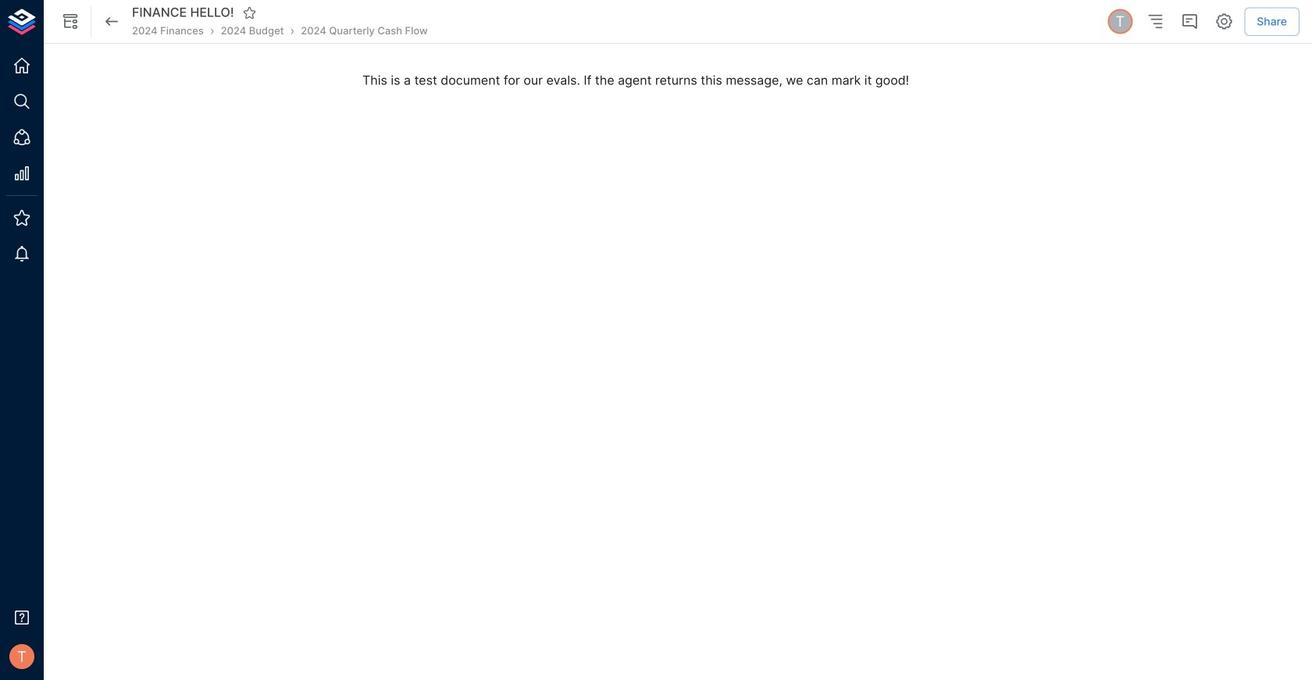 Task type: describe. For each thing, give the bounding box(es) containing it.
settings image
[[1215, 12, 1234, 31]]

comments image
[[1181, 12, 1199, 31]]

show wiki image
[[61, 12, 80, 31]]

table of contents image
[[1146, 12, 1165, 31]]



Task type: vqa. For each thing, say whether or not it's contained in the screenshot.
Instruction Manual IMAGE
no



Task type: locate. For each thing, give the bounding box(es) containing it.
go back image
[[102, 12, 121, 31]]

favorite image
[[243, 6, 257, 20]]



